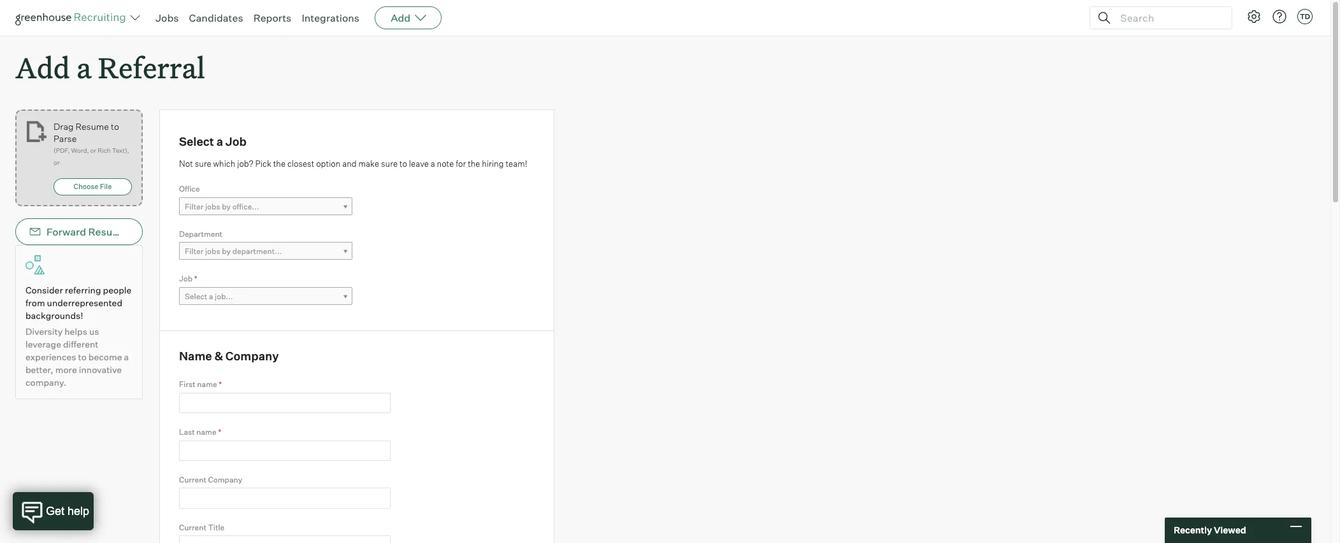 Task type: locate. For each thing, give the bounding box(es) containing it.
by for department...
[[222, 247, 231, 256]]

the
[[273, 159, 286, 169], [468, 159, 480, 169]]

referring
[[65, 285, 101, 296]]

choose file
[[74, 182, 112, 191]]

0 vertical spatial or
[[90, 147, 96, 154]]

email
[[146, 226, 172, 239]]

&
[[214, 349, 223, 363]]

0 vertical spatial name
[[197, 380, 217, 390]]

* up the select a job...
[[194, 274, 197, 284]]

job up the select a job...
[[179, 274, 193, 284]]

filter jobs by office...
[[185, 202, 259, 211]]

company right &
[[226, 349, 279, 363]]

* for last name *
[[218, 428, 221, 437]]

2 filter from the top
[[185, 247, 204, 256]]

1 vertical spatial or
[[54, 159, 60, 167]]

or down (pdf,
[[54, 159, 60, 167]]

job
[[226, 135, 247, 149], [179, 274, 193, 284]]

select
[[179, 135, 214, 149], [185, 292, 207, 301]]

0 vertical spatial to
[[111, 121, 119, 132]]

by left office...
[[222, 202, 231, 211]]

not
[[179, 159, 193, 169]]

which
[[213, 159, 235, 169]]

1 the from the left
[[273, 159, 286, 169]]

1 vertical spatial filter
[[185, 247, 204, 256]]

a left note
[[431, 159, 435, 169]]

add for add a referral
[[15, 48, 70, 86]]

company.
[[26, 378, 66, 388]]

a down greenhouse recruiting image
[[77, 48, 91, 86]]

candidates link
[[189, 11, 243, 24]]

1 horizontal spatial the
[[468, 159, 480, 169]]

jobs up department
[[205, 202, 220, 211]]

td
[[1301, 12, 1311, 21]]

recently
[[1174, 525, 1213, 536]]

0 vertical spatial by
[[222, 202, 231, 211]]

to down different
[[78, 352, 87, 363]]

by
[[222, 202, 231, 211], [222, 247, 231, 256]]

a for referral
[[77, 48, 91, 86]]

current for current title
[[179, 523, 206, 533]]

a up which
[[217, 135, 223, 149]]

to left "leave"
[[400, 159, 407, 169]]

2 the from the left
[[468, 159, 480, 169]]

current company
[[179, 476, 242, 485]]

to up 'text),'
[[111, 121, 119, 132]]

current
[[179, 476, 206, 485], [179, 523, 206, 533]]

0 vertical spatial *
[[194, 274, 197, 284]]

a left job...
[[209, 292, 213, 301]]

jobs inside the 'filter jobs by office...' link
[[205, 202, 220, 211]]

job up job?
[[226, 135, 247, 149]]

2 by from the top
[[222, 247, 231, 256]]

resume inside drag resume to parse (pdf, word, or rich text), or
[[76, 121, 109, 132]]

filter
[[185, 202, 204, 211], [185, 247, 204, 256]]

resume
[[76, 121, 109, 132], [88, 226, 127, 239]]

select up not on the left
[[179, 135, 214, 149]]

resume inside 'forward resume via email' 'button'
[[88, 226, 127, 239]]

1 filter from the top
[[185, 202, 204, 211]]

viewed
[[1214, 525, 1247, 536]]

0 vertical spatial resume
[[76, 121, 109, 132]]

office...
[[232, 202, 259, 211]]

title
[[208, 523, 225, 533]]

None text field
[[179, 393, 391, 414], [179, 441, 391, 462], [179, 536, 391, 544], [179, 393, 391, 414], [179, 441, 391, 462], [179, 536, 391, 544]]

us
[[89, 327, 99, 337]]

0 horizontal spatial to
[[78, 352, 87, 363]]

by left the department...
[[222, 247, 231, 256]]

(pdf,
[[54, 147, 70, 154]]

add
[[391, 11, 411, 24], [15, 48, 70, 86]]

a for job
[[217, 135, 223, 149]]

2 vertical spatial *
[[218, 428, 221, 437]]

to inside drag resume to parse (pdf, word, or rich text), or
[[111, 121, 119, 132]]

add a referral
[[15, 48, 205, 86]]

or left the rich
[[90, 147, 96, 154]]

None text field
[[179, 489, 391, 509]]

0 vertical spatial jobs
[[205, 202, 220, 211]]

2 current from the top
[[179, 523, 206, 533]]

resume for drag
[[76, 121, 109, 132]]

better,
[[26, 365, 53, 376]]

resume for forward
[[88, 226, 127, 239]]

configure image
[[1247, 9, 1262, 24]]

* right last
[[218, 428, 221, 437]]

current left the title
[[179, 523, 206, 533]]

2 jobs from the top
[[205, 247, 220, 256]]

add inside popup button
[[391, 11, 411, 24]]

2 vertical spatial to
[[78, 352, 87, 363]]

jobs inside filter jobs by department... link
[[205, 247, 220, 256]]

sure right make
[[381, 159, 398, 169]]

last name *
[[179, 428, 221, 437]]

1 horizontal spatial add
[[391, 11, 411, 24]]

sure right not on the left
[[195, 159, 211, 169]]

1 vertical spatial *
[[219, 380, 222, 390]]

0 horizontal spatial sure
[[195, 159, 211, 169]]

to
[[111, 121, 119, 132], [400, 159, 407, 169], [78, 352, 87, 363]]

0 horizontal spatial job
[[179, 274, 193, 284]]

forward resume via email button
[[15, 219, 172, 246]]

0 vertical spatial add
[[391, 11, 411, 24]]

1 horizontal spatial to
[[111, 121, 119, 132]]

pick
[[255, 159, 272, 169]]

1 vertical spatial select
[[185, 292, 207, 301]]

jobs for office
[[205, 202, 220, 211]]

0 vertical spatial select
[[179, 135, 214, 149]]

filter jobs by office... link
[[179, 197, 353, 216]]

1 horizontal spatial sure
[[381, 159, 398, 169]]

1 jobs from the top
[[205, 202, 220, 211]]

name right last
[[197, 428, 217, 437]]

leave
[[409, 159, 429, 169]]

current down last
[[179, 476, 206, 485]]

from
[[26, 298, 45, 309]]

jobs
[[205, 202, 220, 211], [205, 247, 220, 256]]

name
[[197, 380, 217, 390], [197, 428, 217, 437]]

a for job...
[[209, 292, 213, 301]]

make
[[359, 159, 379, 169]]

resume up the rich
[[76, 121, 109, 132]]

0 horizontal spatial add
[[15, 48, 70, 86]]

1 horizontal spatial job
[[226, 135, 247, 149]]

0 vertical spatial filter
[[185, 202, 204, 211]]

1 current from the top
[[179, 476, 206, 485]]

0 vertical spatial job
[[226, 135, 247, 149]]

1 vertical spatial name
[[197, 428, 217, 437]]

helps
[[65, 327, 87, 337]]

or
[[90, 147, 96, 154], [54, 159, 60, 167]]

1 vertical spatial add
[[15, 48, 70, 86]]

company up the title
[[208, 476, 242, 485]]

* down &
[[219, 380, 222, 390]]

2 horizontal spatial to
[[400, 159, 407, 169]]

0 horizontal spatial or
[[54, 159, 60, 167]]

integrations
[[302, 11, 360, 24]]

job?
[[237, 159, 254, 169]]

option
[[316, 159, 341, 169]]

name & company
[[179, 349, 279, 363]]

1 vertical spatial by
[[222, 247, 231, 256]]

the right pick
[[273, 159, 286, 169]]

rich
[[98, 147, 111, 154]]

become
[[89, 352, 122, 363]]

office
[[179, 184, 200, 194]]

0 vertical spatial current
[[179, 476, 206, 485]]

name right 'first'
[[197, 380, 217, 390]]

filter down department
[[185, 247, 204, 256]]

sure
[[195, 159, 211, 169], [381, 159, 398, 169]]

a right become
[[124, 352, 129, 363]]

*
[[194, 274, 197, 284], [219, 380, 222, 390], [218, 428, 221, 437]]

reports link
[[254, 11, 292, 24]]

a
[[77, 48, 91, 86], [217, 135, 223, 149], [431, 159, 435, 169], [209, 292, 213, 301], [124, 352, 129, 363]]

last
[[179, 428, 195, 437]]

0 horizontal spatial the
[[273, 159, 286, 169]]

select down job *
[[185, 292, 207, 301]]

resume left via
[[88, 226, 127, 239]]

innovative
[[79, 365, 122, 376]]

1 by from the top
[[222, 202, 231, 211]]

1 vertical spatial current
[[179, 523, 206, 533]]

1 vertical spatial jobs
[[205, 247, 220, 256]]

company
[[226, 349, 279, 363], [208, 476, 242, 485]]

the right for
[[468, 159, 480, 169]]

1 vertical spatial resume
[[88, 226, 127, 239]]

jobs down department
[[205, 247, 220, 256]]

diversity
[[26, 327, 63, 337]]

parse
[[54, 133, 77, 144]]

filter down office
[[185, 202, 204, 211]]

forward resume via email
[[47, 226, 172, 239]]

department
[[179, 229, 223, 239]]



Task type: describe. For each thing, give the bounding box(es) containing it.
name
[[179, 349, 212, 363]]

team!
[[506, 159, 528, 169]]

add for add
[[391, 11, 411, 24]]

a inside consider referring people from underrepresented backgrounds! diversity helps us leverage different experiences to become a better, more innovative company.
[[124, 352, 129, 363]]

people
[[103, 285, 131, 296]]

Search text field
[[1118, 9, 1221, 27]]

select a job... link
[[179, 287, 353, 306]]

select for select a job...
[[185, 292, 207, 301]]

name for last
[[197, 428, 217, 437]]

2 sure from the left
[[381, 159, 398, 169]]

choose
[[74, 182, 98, 191]]

1 sure from the left
[[195, 159, 211, 169]]

integrations link
[[302, 11, 360, 24]]

backgrounds!
[[26, 311, 83, 321]]

drag resume to parse (pdf, word, or rich text), or
[[54, 121, 129, 167]]

select a job...
[[185, 292, 233, 301]]

greenhouse recruiting image
[[15, 10, 130, 26]]

recently viewed
[[1174, 525, 1247, 536]]

reports
[[254, 11, 292, 24]]

different
[[63, 339, 98, 350]]

jobs
[[156, 11, 179, 24]]

file
[[100, 182, 112, 191]]

0 vertical spatial company
[[226, 349, 279, 363]]

filter jobs by department...
[[185, 247, 282, 256]]

hiring
[[482, 159, 504, 169]]

note
[[437, 159, 454, 169]]

drag
[[54, 121, 74, 132]]

current title
[[179, 523, 225, 533]]

via
[[129, 226, 143, 239]]

current for current company
[[179, 476, 206, 485]]

text),
[[112, 147, 129, 154]]

td button
[[1295, 6, 1316, 27]]

1 vertical spatial job
[[179, 274, 193, 284]]

* for first name *
[[219, 380, 222, 390]]

add button
[[375, 6, 442, 29]]

jobs for department
[[205, 247, 220, 256]]

filter for filter jobs by office...
[[185, 202, 204, 211]]

word,
[[71, 147, 89, 154]]

forward
[[47, 226, 86, 239]]

select for select a job
[[179, 135, 214, 149]]

underrepresented
[[47, 298, 122, 309]]

td button
[[1298, 9, 1313, 24]]

consider referring people from underrepresented backgrounds! diversity helps us leverage different experiences to become a better, more innovative company.
[[26, 285, 131, 388]]

by for office...
[[222, 202, 231, 211]]

job *
[[179, 274, 197, 284]]

and
[[342, 159, 357, 169]]

jobs link
[[156, 11, 179, 24]]

1 vertical spatial company
[[208, 476, 242, 485]]

experiences
[[26, 352, 76, 363]]

leverage
[[26, 339, 61, 350]]

closest
[[287, 159, 315, 169]]

filter jobs by department... link
[[179, 242, 353, 261]]

department...
[[232, 247, 282, 256]]

referral
[[98, 48, 205, 86]]

consider
[[26, 285, 63, 296]]

name for first
[[197, 380, 217, 390]]

first name *
[[179, 380, 222, 390]]

more
[[55, 365, 77, 376]]

select a job
[[179, 135, 247, 149]]

filter for filter jobs by department...
[[185, 247, 204, 256]]

candidates
[[189, 11, 243, 24]]

job...
[[215, 292, 233, 301]]

not sure which job? pick the closest option and make sure to leave a note for the hiring team!
[[179, 159, 528, 169]]

1 vertical spatial to
[[400, 159, 407, 169]]

first
[[179, 380, 196, 390]]

to inside consider referring people from underrepresented backgrounds! diversity helps us leverage different experiences to become a better, more innovative company.
[[78, 352, 87, 363]]

1 horizontal spatial or
[[90, 147, 96, 154]]

for
[[456, 159, 466, 169]]



Task type: vqa. For each thing, say whether or not it's contained in the screenshot.
*
yes



